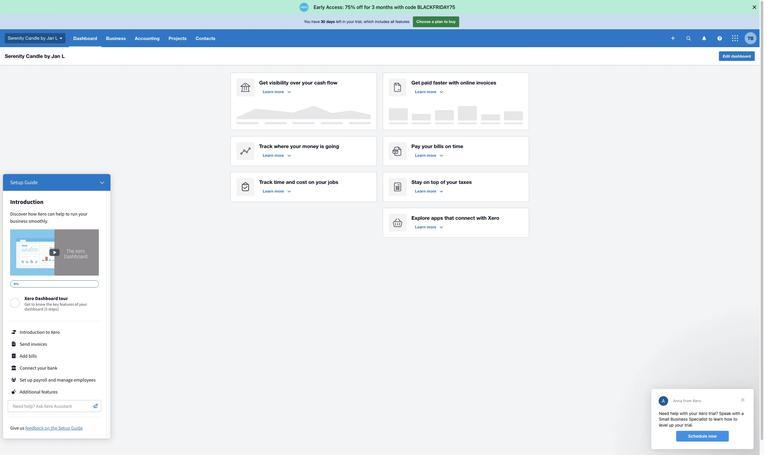 Task type: locate. For each thing, give the bounding box(es) containing it.
learn down pay
[[415, 153, 426, 158]]

2 get from the left
[[412, 79, 420, 86]]

learn more button down apps
[[412, 222, 447, 232]]

learn more down stay
[[415, 189, 437, 194]]

1 vertical spatial track
[[259, 179, 273, 185]]

learn more for where
[[263, 153, 284, 158]]

banner
[[0, 14, 760, 47]]

your
[[347, 19, 354, 24], [302, 79, 313, 86], [290, 143, 301, 149], [422, 143, 433, 149], [316, 179, 327, 185], [447, 179, 458, 185]]

get left visibility
[[259, 79, 268, 86]]

connect
[[456, 215, 475, 221]]

1 horizontal spatial with
[[477, 215, 487, 221]]

your right over
[[302, 79, 313, 86]]

learn more for visibility
[[263, 89, 284, 94]]

0 horizontal spatial get
[[259, 79, 268, 86]]

edit
[[723, 54, 731, 59]]

banner containing tb
[[0, 14, 760, 47]]

learn more for your
[[415, 153, 437, 158]]

edit dashboard
[[723, 54, 751, 59]]

0 vertical spatial by
[[41, 35, 46, 41]]

0 vertical spatial serenity
[[8, 35, 24, 41]]

more down top
[[427, 189, 437, 194]]

learn more button for time
[[259, 186, 295, 196]]

stay
[[412, 179, 422, 185]]

svg image
[[703, 36, 706, 40], [672, 36, 675, 40]]

tb
[[748, 35, 754, 41]]

on right bills
[[445, 143, 451, 149]]

serenity candle by jan l
[[8, 35, 58, 41], [5, 53, 65, 59]]

time
[[453, 143, 463, 149], [274, 179, 285, 185]]

your right in
[[347, 19, 354, 24]]

with right faster
[[449, 79, 459, 86]]

svg image inside serenity candle by jan l popup button
[[59, 38, 62, 39]]

learn more down pay
[[415, 153, 437, 158]]

learn more button for on
[[412, 186, 447, 196]]

explore
[[412, 215, 430, 221]]

more for your
[[427, 153, 437, 158]]

1 vertical spatial by
[[44, 53, 50, 59]]

2 horizontal spatial on
[[445, 143, 451, 149]]

learn more
[[263, 89, 284, 94], [415, 89, 437, 94], [263, 153, 284, 158], [415, 153, 437, 158], [263, 189, 284, 194], [415, 189, 437, 194], [415, 225, 437, 229]]

0 horizontal spatial svg image
[[672, 36, 675, 40]]

on
[[445, 143, 451, 149], [309, 179, 315, 185], [424, 179, 430, 185]]

more down track time and cost on your jobs
[[275, 189, 284, 194]]

your right of
[[447, 179, 458, 185]]

more for paid
[[427, 89, 437, 94]]

l
[[55, 35, 58, 41], [62, 53, 65, 59]]

learn more button for where
[[259, 151, 295, 160]]

that
[[445, 215, 454, 221]]

banking preview line graph image
[[237, 106, 371, 124]]

more for apps
[[427, 225, 437, 229]]

where
[[274, 143, 289, 149]]

features
[[396, 19, 410, 24]]

learn more button down and
[[259, 186, 295, 196]]

learn more button down pay your bills on time
[[412, 151, 447, 160]]

get paid faster with online invoices
[[412, 79, 497, 86]]

more down visibility
[[275, 89, 284, 94]]

learn right projects icon
[[263, 189, 274, 194]]

0 vertical spatial candle
[[25, 35, 39, 41]]

tb button
[[745, 29, 760, 47]]

top
[[431, 179, 439, 185]]

track
[[259, 143, 273, 149], [259, 179, 273, 185]]

learn more button down visibility
[[259, 87, 295, 96]]

learn more button down paid
[[412, 87, 447, 96]]

get for get visibility over your cash flow
[[259, 79, 268, 86]]

learn more down where
[[263, 153, 284, 158]]

learn more down track time and cost on your jobs
[[263, 189, 284, 194]]

invoices icon image
[[389, 79, 407, 96]]

accounting
[[135, 36, 160, 41]]

with
[[449, 79, 459, 86], [477, 215, 487, 221]]

more down where
[[275, 153, 284, 158]]

learn more button for paid
[[412, 87, 447, 96]]

more for where
[[275, 153, 284, 158]]

learn more for time
[[263, 189, 284, 194]]

projects icon image
[[237, 178, 255, 196]]

1 horizontal spatial get
[[412, 79, 420, 86]]

track left where
[[259, 143, 273, 149]]

1 vertical spatial candle
[[26, 53, 43, 59]]

jan
[[47, 35, 54, 41], [52, 53, 60, 59]]

1 get from the left
[[259, 79, 268, 86]]

pay your bills on time
[[412, 143, 463, 149]]

learn more button down top
[[412, 186, 447, 196]]

money
[[303, 143, 319, 149]]

get left paid
[[412, 79, 420, 86]]

1 vertical spatial serenity
[[5, 53, 25, 59]]

cash
[[314, 79, 326, 86]]

serenity candle by jan l button
[[0, 29, 69, 47]]

learn right track money icon
[[263, 153, 274, 158]]

navigation
[[69, 29, 667, 47]]

a
[[432, 19, 434, 24]]

time right bills
[[453, 143, 463, 149]]

have
[[312, 19, 320, 24]]

1 vertical spatial with
[[477, 215, 487, 221]]

learn for where
[[263, 153, 274, 158]]

on right "cost"
[[309, 179, 315, 185]]

learn more down paid
[[415, 89, 437, 94]]

edit dashboard button
[[719, 51, 755, 61]]

more
[[275, 89, 284, 94], [427, 89, 437, 94], [275, 153, 284, 158], [427, 153, 437, 158], [275, 189, 284, 194], [427, 189, 437, 194], [427, 225, 437, 229]]

more down paid
[[427, 89, 437, 94]]

candle
[[25, 35, 39, 41], [26, 53, 43, 59]]

learn more for apps
[[415, 225, 437, 229]]

0 vertical spatial track
[[259, 143, 273, 149]]

invoices
[[477, 79, 497, 86]]

0 vertical spatial serenity candle by jan l
[[8, 35, 58, 41]]

with left xero
[[477, 215, 487, 221]]

learn down explore
[[415, 225, 426, 229]]

stay on top of your taxes
[[412, 179, 472, 185]]

learn more down visibility
[[263, 89, 284, 94]]

2 track from the top
[[259, 179, 273, 185]]

1 vertical spatial l
[[62, 53, 65, 59]]

learn
[[263, 89, 274, 94], [415, 89, 426, 94], [263, 153, 274, 158], [415, 153, 426, 158], [263, 189, 274, 194], [415, 189, 426, 194], [415, 225, 426, 229]]

learn down stay
[[415, 189, 426, 194]]

learn more button for apps
[[412, 222, 447, 232]]

business button
[[102, 29, 130, 47]]

get for get paid faster with online invoices
[[412, 79, 420, 86]]

0 horizontal spatial time
[[274, 179, 285, 185]]

by
[[41, 35, 46, 41], [44, 53, 50, 59]]

and
[[286, 179, 295, 185]]

learn more button down where
[[259, 151, 295, 160]]

0 vertical spatial time
[[453, 143, 463, 149]]

1 horizontal spatial on
[[424, 179, 430, 185]]

left
[[336, 19, 342, 24]]

by inside serenity candle by jan l popup button
[[41, 35, 46, 41]]

learn more button
[[259, 87, 295, 96], [412, 87, 447, 96], [259, 151, 295, 160], [412, 151, 447, 160], [259, 186, 295, 196], [412, 186, 447, 196], [412, 222, 447, 232]]

business
[[106, 36, 126, 41]]

dialog
[[0, 0, 765, 14], [652, 389, 754, 449]]

0 vertical spatial with
[[449, 79, 459, 86]]

learn more down explore
[[415, 225, 437, 229]]

0 vertical spatial l
[[55, 35, 58, 41]]

on left top
[[424, 179, 430, 185]]

banking icon image
[[237, 79, 255, 96]]

learn down paid
[[415, 89, 426, 94]]

0 vertical spatial jan
[[47, 35, 54, 41]]

more for time
[[275, 189, 284, 194]]

1 vertical spatial time
[[274, 179, 285, 185]]

which
[[364, 19, 374, 24]]

more down pay your bills on time
[[427, 153, 437, 158]]

dashboard link
[[69, 29, 102, 47]]

learn for on
[[415, 189, 426, 194]]

1 track from the top
[[259, 143, 273, 149]]

serenity
[[8, 35, 24, 41], [5, 53, 25, 59]]

navigation containing dashboard
[[69, 29, 667, 47]]

learn more for on
[[415, 189, 437, 194]]

learn down visibility
[[263, 89, 274, 94]]

svg image
[[733, 35, 739, 41], [687, 36, 691, 40], [718, 36, 722, 40], [59, 38, 62, 39]]

0 horizontal spatial l
[[55, 35, 58, 41]]

pay
[[412, 143, 421, 149]]

learn for time
[[263, 189, 274, 194]]

track right projects icon
[[259, 179, 273, 185]]

time left and
[[274, 179, 285, 185]]

projects
[[169, 36, 187, 41]]

invoices preview bar graph image
[[389, 106, 523, 124]]

going
[[326, 143, 339, 149]]

more for on
[[427, 189, 437, 194]]

get
[[259, 79, 268, 86], [412, 79, 420, 86]]

track for track where your money is going
[[259, 143, 273, 149]]

more down apps
[[427, 225, 437, 229]]

is
[[320, 143, 324, 149]]



Task type: describe. For each thing, give the bounding box(es) containing it.
to
[[444, 19, 448, 24]]

more for visibility
[[275, 89, 284, 94]]

track for track time and cost on your jobs
[[259, 179, 273, 185]]

paid
[[422, 79, 432, 86]]

learn more for paid
[[415, 89, 437, 94]]

your inside you have 30 days left in your trial, which includes all features
[[347, 19, 354, 24]]

cost
[[297, 179, 307, 185]]

serenity candle by jan l inside popup button
[[8, 35, 58, 41]]

dashboard
[[73, 36, 97, 41]]

learn for your
[[415, 153, 426, 158]]

learn for paid
[[415, 89, 426, 94]]

1 horizontal spatial svg image
[[703, 36, 706, 40]]

your right pay
[[422, 143, 433, 149]]

jan inside serenity candle by jan l popup button
[[47, 35, 54, 41]]

0 vertical spatial dialog
[[0, 0, 765, 14]]

your left the jobs
[[316, 179, 327, 185]]

track where your money is going
[[259, 143, 339, 149]]

projects button
[[164, 29, 191, 47]]

taxes icon image
[[389, 178, 407, 196]]

learn for apps
[[415, 225, 426, 229]]

1 vertical spatial jan
[[52, 53, 60, 59]]

flow
[[327, 79, 338, 86]]

your right where
[[290, 143, 301, 149]]

you have 30 days left in your trial, which includes all features
[[304, 19, 410, 24]]

30
[[321, 19, 325, 24]]

choose
[[417, 19, 431, 24]]

faster
[[434, 79, 448, 86]]

candle inside popup button
[[25, 35, 39, 41]]

includes
[[375, 19, 390, 24]]

bills
[[434, 143, 444, 149]]

all
[[391, 19, 395, 24]]

1 horizontal spatial time
[[453, 143, 463, 149]]

learn more button for your
[[412, 151, 447, 160]]

1 horizontal spatial l
[[62, 53, 65, 59]]

over
[[290, 79, 301, 86]]

apps
[[431, 215, 443, 221]]

get visibility over your cash flow
[[259, 79, 338, 86]]

1 vertical spatial dialog
[[652, 389, 754, 449]]

learn more button for visibility
[[259, 87, 295, 96]]

jobs
[[328, 179, 339, 185]]

you
[[304, 19, 311, 24]]

plan
[[435, 19, 443, 24]]

days
[[326, 19, 335, 24]]

xero
[[488, 215, 500, 221]]

of
[[441, 179, 445, 185]]

bills icon image
[[389, 142, 407, 160]]

in
[[343, 19, 346, 24]]

l inside popup button
[[55, 35, 58, 41]]

1 vertical spatial serenity candle by jan l
[[5, 53, 65, 59]]

track money icon image
[[237, 142, 255, 160]]

accounting button
[[130, 29, 164, 47]]

explore apps that connect with xero
[[412, 215, 500, 221]]

learn for visibility
[[263, 89, 274, 94]]

online
[[461, 79, 475, 86]]

dashboard
[[732, 54, 751, 59]]

trial,
[[355, 19, 363, 24]]

taxes
[[459, 179, 472, 185]]

contacts
[[196, 36, 216, 41]]

0 horizontal spatial on
[[309, 179, 315, 185]]

track time and cost on your jobs
[[259, 179, 339, 185]]

visibility
[[269, 79, 289, 86]]

0 horizontal spatial with
[[449, 79, 459, 86]]

contacts button
[[191, 29, 220, 47]]

add-ons icon image
[[389, 214, 407, 232]]

choose a plan to buy
[[417, 19, 456, 24]]

buy
[[449, 19, 456, 24]]

serenity inside serenity candle by jan l popup button
[[8, 35, 24, 41]]



Task type: vqa. For each thing, say whether or not it's contained in the screenshot.
24
no



